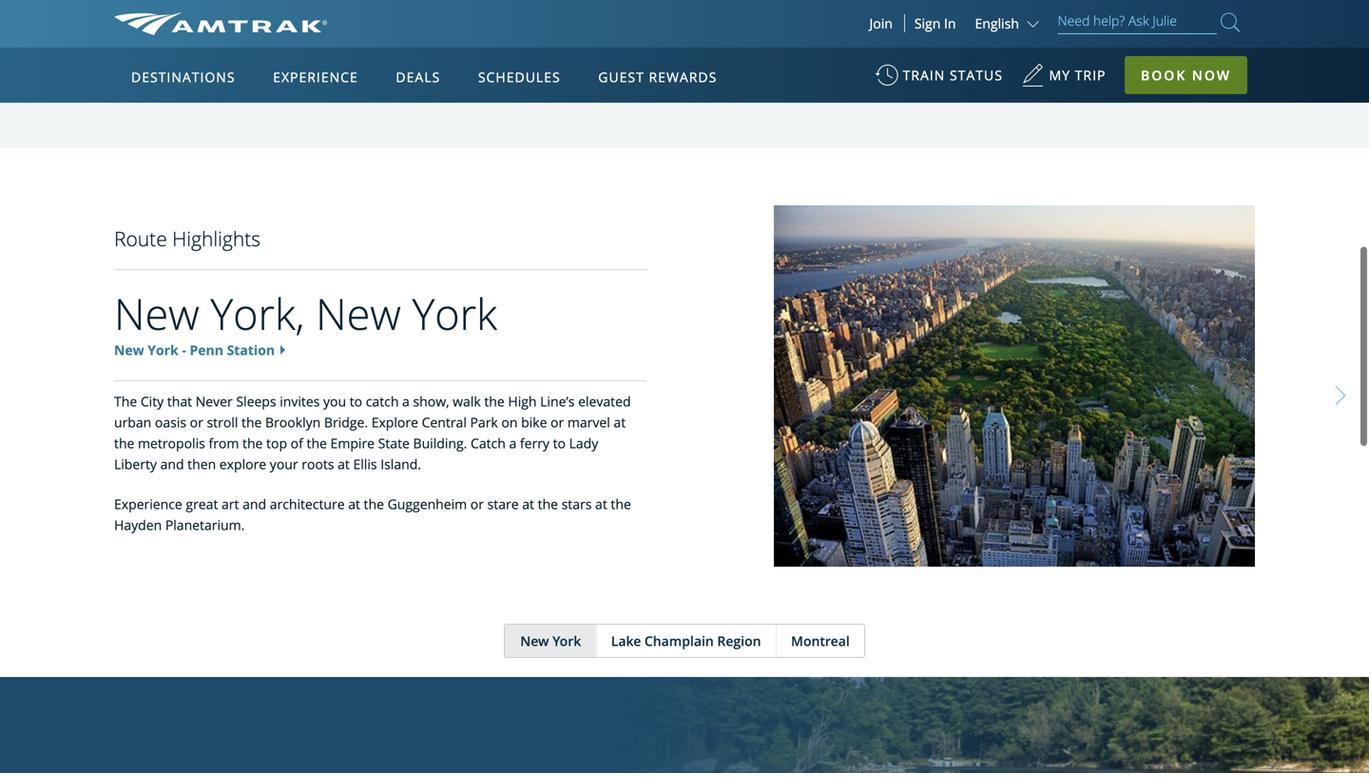 Task type: vqa. For each thing, say whether or not it's contained in the screenshot.
the right FIRST
no



Task type: locate. For each thing, give the bounding box(es) containing it.
champlain
[[645, 632, 714, 650]]

catch
[[471, 434, 506, 452]]

urban
[[114, 413, 151, 431]]

route
[[114, 225, 167, 252]]

york up walk
[[412, 285, 497, 343]]

0 horizontal spatial a
[[402, 392, 410, 410]]

0 horizontal spatial and
[[160, 455, 184, 473]]

you
[[323, 392, 346, 410]]

your
[[270, 455, 298, 473]]

great
[[186, 495, 218, 513]]

and
[[160, 455, 184, 473], [243, 495, 266, 513]]

0 horizontal spatial or
[[190, 413, 203, 431]]

to left lady
[[553, 434, 566, 452]]

lake
[[611, 632, 641, 650]]

the right stars
[[611, 495, 631, 513]]

the
[[114, 392, 137, 410]]

york
[[412, 285, 497, 343], [148, 341, 179, 359], [553, 632, 581, 650]]

0 vertical spatial and
[[160, 455, 184, 473]]

the left stars
[[538, 495, 558, 513]]

local guides
[[176, 56, 255, 74]]

1 horizontal spatial to
[[553, 434, 566, 452]]

hayden
[[114, 516, 162, 534]]

york left -
[[148, 341, 179, 359]]

the down sleeps
[[242, 413, 262, 431]]

local
[[176, 56, 208, 74]]

banner
[[0, 0, 1370, 439]]

sleeps
[[236, 392, 276, 410]]

or left the stare
[[471, 495, 484, 513]]

english button
[[975, 14, 1044, 32]]

0 horizontal spatial experience
[[114, 495, 182, 513]]

york left 'lake'
[[553, 632, 581, 650]]

1 horizontal spatial a
[[509, 434, 517, 452]]

lady
[[569, 434, 599, 452]]

lake champlain region
[[611, 632, 761, 650]]

from
[[209, 434, 239, 452]]

york,
[[211, 285, 305, 343]]

join button
[[858, 14, 905, 32]]

0 vertical spatial to
[[350, 392, 363, 410]]

new left 'lake'
[[520, 632, 549, 650]]

experience inside experience great art and architecture at the guggenheim or stare at the stars at the hayden planetarium.
[[114, 495, 182, 513]]

new york - penn station link
[[114, 341, 275, 359]]

or
[[190, 413, 203, 431], [551, 413, 564, 431], [471, 495, 484, 513]]

0 vertical spatial experience
[[273, 68, 358, 86]]

the up park
[[484, 392, 505, 410]]

a
[[402, 392, 410, 410], [509, 434, 517, 452]]

the down "ellis" on the bottom left of the page
[[364, 495, 384, 513]]

Please enter your search item search field
[[1058, 10, 1217, 34]]

list
[[114, 0, 447, 91]]

1 vertical spatial a
[[509, 434, 517, 452]]

brooklyn
[[265, 413, 321, 431]]

schedules link
[[471, 48, 568, 103]]

sign
[[915, 14, 941, 32]]

1 horizontal spatial experience
[[273, 68, 358, 86]]

experience
[[273, 68, 358, 86], [114, 495, 182, 513]]

application
[[185, 159, 641, 425]]

1 horizontal spatial york
[[412, 285, 497, 343]]

0 vertical spatial a
[[402, 392, 410, 410]]

state
[[378, 434, 410, 452]]

stare
[[488, 495, 519, 513]]

experience for experience
[[273, 68, 358, 86]]

metropolis
[[138, 434, 205, 452]]

1 horizontal spatial or
[[471, 495, 484, 513]]

new york button
[[505, 625, 596, 657]]

high
[[508, 392, 537, 410]]

marvel
[[568, 413, 610, 431]]

1 vertical spatial experience
[[114, 495, 182, 513]]

a right 'catch'
[[402, 392, 410, 410]]

explore
[[372, 413, 418, 431]]

new
[[114, 285, 199, 343], [316, 285, 401, 343], [114, 341, 144, 359], [520, 632, 549, 650]]

to right you
[[350, 392, 363, 410]]

deals
[[396, 68, 441, 86]]

2 horizontal spatial or
[[551, 413, 564, 431]]

new york, new york new york - penn station
[[114, 285, 497, 359]]

the up explore
[[243, 434, 263, 452]]

1 horizontal spatial and
[[243, 495, 266, 513]]

and inside experience great art and architecture at the guggenheim or stare at the stars at the hayden planetarium.
[[243, 495, 266, 513]]

penn
[[190, 341, 223, 359]]

schedules
[[478, 68, 561, 86]]

guides
[[211, 56, 255, 74]]

experience up hayden
[[114, 495, 182, 513]]

0 horizontal spatial to
[[350, 392, 363, 410]]

at right the stare
[[522, 495, 534, 513]]

-
[[182, 341, 186, 359]]

new york
[[520, 632, 581, 650]]

1 vertical spatial and
[[243, 495, 266, 513]]

1 vertical spatial to
[[553, 434, 566, 452]]

to
[[350, 392, 363, 410], [553, 434, 566, 452]]

the down urban
[[114, 434, 134, 452]]

at down "ellis" on the bottom left of the page
[[348, 495, 360, 513]]

and right art
[[243, 495, 266, 513]]

the
[[484, 392, 505, 410], [242, 413, 262, 431], [114, 434, 134, 452], [243, 434, 263, 452], [307, 434, 327, 452], [364, 495, 384, 513], [538, 495, 558, 513], [611, 495, 631, 513]]

route highlights
[[114, 225, 261, 252]]

new up you
[[316, 285, 401, 343]]

guest rewards button
[[591, 50, 725, 104]]

at
[[614, 413, 626, 431], [338, 455, 350, 473], [348, 495, 360, 513], [522, 495, 534, 513], [595, 495, 608, 513]]

or down line's
[[551, 413, 564, 431]]

building.
[[413, 434, 467, 452]]

station
[[227, 341, 275, 359]]

experience inside experience 'popup button'
[[273, 68, 358, 86]]

explore
[[220, 455, 266, 473]]

and inside the city that never sleeps invites you to catch a show, walk the high line's elevated urban oasis or stroll the brooklyn bridge. explore central park on bike or marvel at the metropolis from the top of the empire state building. catch a ferry to lady liberty and then explore your roots at ellis island.
[[160, 455, 184, 473]]

experience down pets button
[[273, 68, 358, 86]]

ellis
[[353, 455, 377, 473]]

banner containing join
[[0, 0, 1370, 439]]

or left stroll
[[190, 413, 203, 431]]

a down on on the left of page
[[509, 434, 517, 452]]

2 horizontal spatial york
[[553, 632, 581, 650]]

and down metropolis
[[160, 455, 184, 473]]

regions map image
[[185, 159, 641, 425]]



Task type: describe. For each thing, give the bounding box(es) containing it.
stars
[[562, 495, 592, 513]]

amtrak image
[[114, 12, 327, 35]]

local guides button
[[114, 40, 447, 91]]

train
[[903, 66, 946, 84]]

planetarium.
[[165, 516, 245, 534]]

art
[[222, 495, 239, 513]]

list containing pets
[[114, 0, 447, 91]]

show,
[[413, 392, 449, 410]]

central
[[422, 413, 467, 431]]

pets
[[176, 5, 203, 23]]

never
[[196, 392, 233, 410]]

0 horizontal spatial york
[[148, 341, 179, 359]]

highlights
[[172, 225, 261, 252]]

book now
[[1141, 66, 1232, 84]]

oasis
[[155, 413, 186, 431]]

status
[[950, 66, 1003, 84]]

the city that never sleeps invites you to catch a show, walk the high line's elevated urban oasis or stroll the brooklyn bridge. explore central park on bike or marvel at the metropolis from the top of the empire state building. catch a ferry to lady liberty and then explore your roots at ellis island.
[[114, 392, 631, 473]]

trip
[[1075, 66, 1107, 84]]

bike
[[521, 413, 547, 431]]

walk
[[453, 392, 481, 410]]

or inside experience great art and architecture at the guggenheim or stare at the stars at the hayden planetarium.
[[471, 495, 484, 513]]

deals button
[[388, 50, 448, 104]]

architecture
[[270, 495, 345, 513]]

train status link
[[876, 57, 1003, 104]]

empire
[[331, 434, 375, 452]]

rewards
[[649, 68, 717, 86]]

ferry
[[520, 434, 550, 452]]

my trip
[[1050, 66, 1107, 84]]

guggenheim
[[388, 495, 467, 513]]

experience great art and architecture at the guggenheim or stare at the stars at the hayden planetarium.
[[114, 495, 631, 534]]

train status
[[903, 66, 1003, 84]]

guest rewards
[[599, 68, 717, 86]]

top
[[266, 434, 287, 452]]

now
[[1193, 66, 1232, 84]]

park
[[470, 413, 498, 431]]

book now button
[[1125, 56, 1248, 94]]

my
[[1050, 66, 1071, 84]]

search icon image
[[1221, 9, 1240, 35]]

in
[[944, 14, 956, 32]]

line's
[[540, 392, 575, 410]]

destinations
[[131, 68, 235, 86]]

experience for experience great art and architecture at the guggenheim or stare at the stars at the hayden planetarium.
[[114, 495, 182, 513]]

stroll
[[207, 413, 238, 431]]

new up the
[[114, 341, 144, 359]]

montreal
[[791, 632, 850, 650]]

new down the 'route'
[[114, 285, 199, 343]]

pictoral icon for local-guides image
[[138, 56, 176, 75]]

experience button
[[266, 50, 366, 104]]

city
[[141, 392, 164, 410]]

at left "ellis" on the bottom left of the page
[[338, 455, 350, 473]]

liberty
[[114, 455, 157, 473]]

roots
[[302, 455, 334, 473]]

pets button
[[114, 0, 447, 40]]

english
[[975, 14, 1019, 32]]

sign in
[[915, 14, 956, 32]]

my trip button
[[1022, 57, 1107, 104]]

elevated
[[578, 392, 631, 410]]

lake champlain region button
[[596, 625, 776, 657]]

at down elevated
[[614, 413, 626, 431]]

sign in button
[[915, 14, 956, 32]]

book
[[1141, 66, 1187, 84]]

bridge.
[[324, 413, 368, 431]]

invites
[[280, 392, 320, 410]]

then
[[188, 455, 216, 473]]

that
[[167, 392, 192, 410]]

join
[[870, 14, 893, 32]]

pictoral icon for pets image
[[138, 5, 176, 24]]

at right stars
[[595, 495, 608, 513]]

destinations button
[[124, 50, 243, 104]]

guest
[[599, 68, 645, 86]]

region
[[717, 632, 761, 650]]

york inside button
[[553, 632, 581, 650]]

the right the of
[[307, 434, 327, 452]]

of
[[291, 434, 303, 452]]

montreal button
[[776, 625, 864, 657]]

new inside button
[[520, 632, 549, 650]]

catch
[[366, 392, 399, 410]]

on
[[502, 413, 518, 431]]



